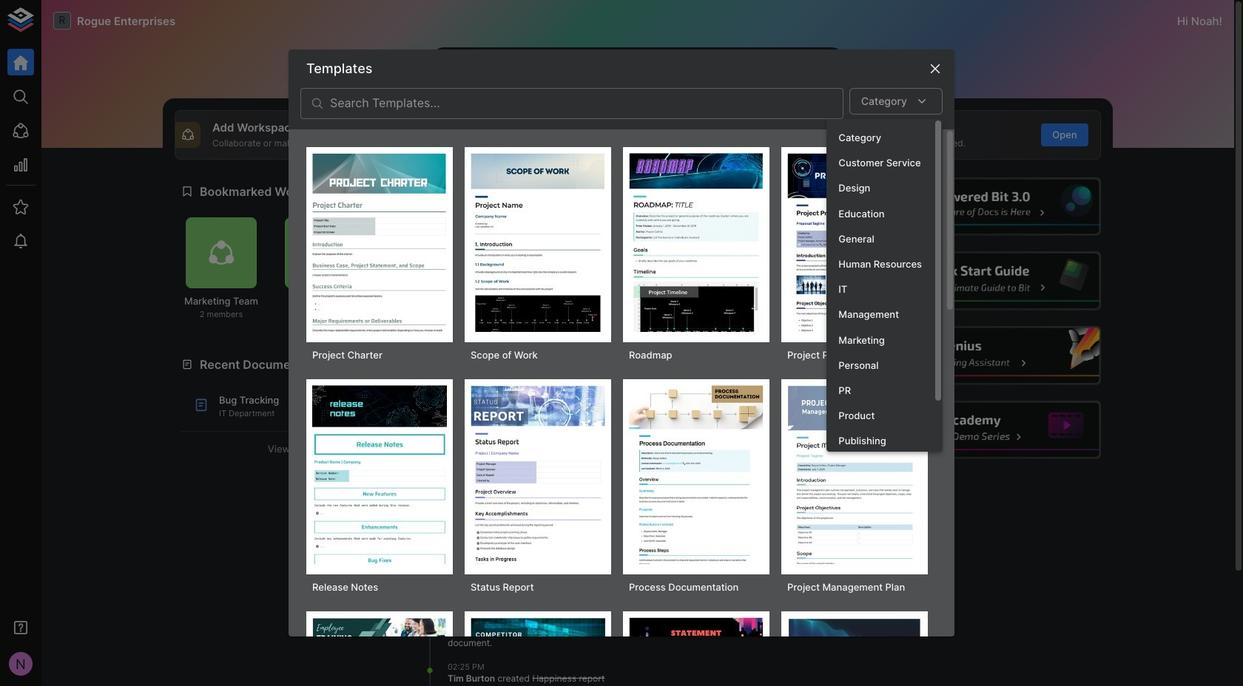 Task type: vqa. For each thing, say whether or not it's contained in the screenshot.
help "image"
yes



Task type: locate. For each thing, give the bounding box(es) containing it.
process documentation image
[[629, 385, 764, 565]]

dialog
[[289, 49, 955, 687]]

2 help image from the top
[[879, 252, 1101, 311]]

scope of work image
[[471, 153, 605, 333]]

project charter image
[[312, 153, 447, 333]]

statement of work image
[[629, 618, 764, 687]]

help image
[[879, 177, 1101, 236], [879, 252, 1101, 311], [879, 326, 1101, 385], [879, 401, 1101, 460]]

employee training manual image
[[312, 618, 447, 687]]

troubleshooting guide image
[[787, 618, 922, 687]]

4 help image from the top
[[879, 401, 1101, 460]]



Task type: describe. For each thing, give the bounding box(es) containing it.
competitor research report image
[[471, 618, 605, 687]]

release notes image
[[312, 385, 447, 565]]

project management plan image
[[787, 385, 922, 565]]

1 help image from the top
[[879, 177, 1101, 236]]

Search Templates... text field
[[330, 88, 844, 119]]

roadmap image
[[629, 153, 764, 333]]

status report image
[[471, 385, 605, 565]]

project proposal image
[[787, 153, 922, 333]]

3 help image from the top
[[879, 326, 1101, 385]]



